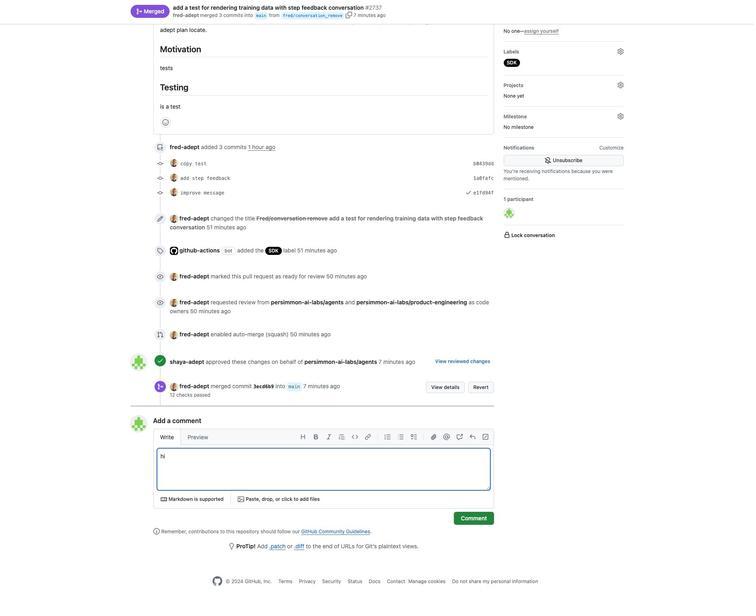 Task type: describe. For each thing, give the bounding box(es) containing it.
info image
[[153, 528, 160, 535]]

image image
[[238, 496, 244, 503]]

select projects element
[[504, 80, 624, 100]]

shaya adept image
[[130, 355, 147, 371]]

tag image
[[157, 248, 163, 254]]

gear image for select assignees element
[[617, 18, 624, 24]]

@fred adept image for eye image
[[170, 273, 178, 281]]

gear image for select projects element
[[617, 82, 624, 88]]

pencil image
[[157, 216, 163, 222]]

4 @fred adept image from the top
[[170, 299, 178, 307]]

homepage image
[[213, 577, 222, 586]]

1 @fred adept image from the top
[[170, 159, 178, 167]]

git commit image for 5th @fred adept image from the bottom of the page
[[157, 160, 163, 167]]

12 / 12 checks ok image
[[465, 189, 472, 196]]

light bulb image
[[228, 543, 235, 550]]

3 git commit image from the top
[[157, 190, 163, 196]]

3 @fred adept image from the top
[[170, 215, 178, 223]]

add or remove reactions element
[[160, 117, 171, 128]]

git pull request image
[[157, 332, 163, 338]]



Task type: vqa. For each thing, say whether or not it's contained in the screenshot.
DIALOG on the top of the page
no



Task type: locate. For each thing, give the bounding box(es) containing it.
repo push image
[[157, 144, 163, 151]]

0 vertical spatial gear image
[[617, 18, 624, 24]]

@github actions image
[[170, 247, 178, 255]]

1 horizontal spatial @shaya adept image
[[504, 208, 514, 219]]

@fred adept image
[[170, 188, 178, 196], [170, 273, 178, 281], [170, 331, 178, 339]]

gear image inside select assignees element
[[617, 18, 624, 24]]

add a comment tab list
[[153, 429, 215, 445]]

select assignees element
[[504, 15, 624, 35]]

git commit image for second @fred adept image from the top
[[157, 175, 163, 182]]

2 gear image from the top
[[617, 82, 624, 88]]

2 vertical spatial @fred adept image
[[170, 331, 178, 339]]

1 gear image from the top
[[617, 18, 624, 24]]

1 vertical spatial gear image
[[617, 113, 624, 120]]

lock image
[[504, 232, 510, 239]]

bell slash image
[[545, 157, 551, 164]]

markdown image
[[160, 496, 167, 503]]

gear image inside select projects element
[[617, 82, 624, 88]]

gear image
[[617, 18, 624, 24], [617, 82, 624, 88]]

git merge image
[[157, 384, 163, 390]]

0 vertical spatial gear image
[[617, 48, 624, 55]]

1 vertical spatial @shaya adept image
[[130, 416, 147, 432]]

5 @fred adept image from the top
[[170, 383, 178, 391]]

1 vertical spatial @fred adept image
[[170, 273, 178, 281]]

0 vertical spatial git commit image
[[157, 160, 163, 167]]

gear image
[[617, 48, 624, 55], [617, 113, 624, 120]]

  text field
[[157, 449, 490, 490]]

1 @fred adept image from the top
[[170, 188, 178, 196]]

git commit image
[[157, 160, 163, 167], [157, 175, 163, 182], [157, 190, 163, 196]]

1 git commit image from the top
[[157, 160, 163, 167]]

add or remove reactions image
[[162, 119, 169, 126]]

eye image
[[157, 274, 163, 280]]

eye image
[[157, 300, 163, 306]]

status: merged image
[[136, 8, 142, 15]]

copy image
[[346, 12, 352, 18]]

2 @fred adept image from the top
[[170, 273, 178, 281]]

@fred adept image for git pull request icon
[[170, 331, 178, 339]]

@fred adept image
[[170, 159, 178, 167], [170, 173, 178, 182], [170, 215, 178, 223], [170, 299, 178, 307], [170, 383, 178, 391]]

0 horizontal spatial @shaya adept image
[[130, 416, 147, 432]]

2 gear image from the top
[[617, 113, 624, 120]]

0 vertical spatial @shaya adept image
[[504, 208, 514, 219]]

1 vertical spatial git commit image
[[157, 175, 163, 182]]

1 gear image from the top
[[617, 48, 624, 55]]

2 vertical spatial git commit image
[[157, 190, 163, 196]]

0 vertical spatial @fred adept image
[[170, 188, 178, 196]]

@fred adept image for 1st git commit image from the bottom
[[170, 188, 178, 196]]

@shaya adept image
[[504, 208, 514, 219], [130, 416, 147, 432]]

2 @fred adept image from the top
[[170, 173, 178, 182]]

tab panel
[[154, 449, 493, 509]]

2 git commit image from the top
[[157, 175, 163, 182]]

3 @fred adept image from the top
[[170, 331, 178, 339]]

check image
[[157, 358, 163, 364]]

1 vertical spatial gear image
[[617, 82, 624, 88]]



